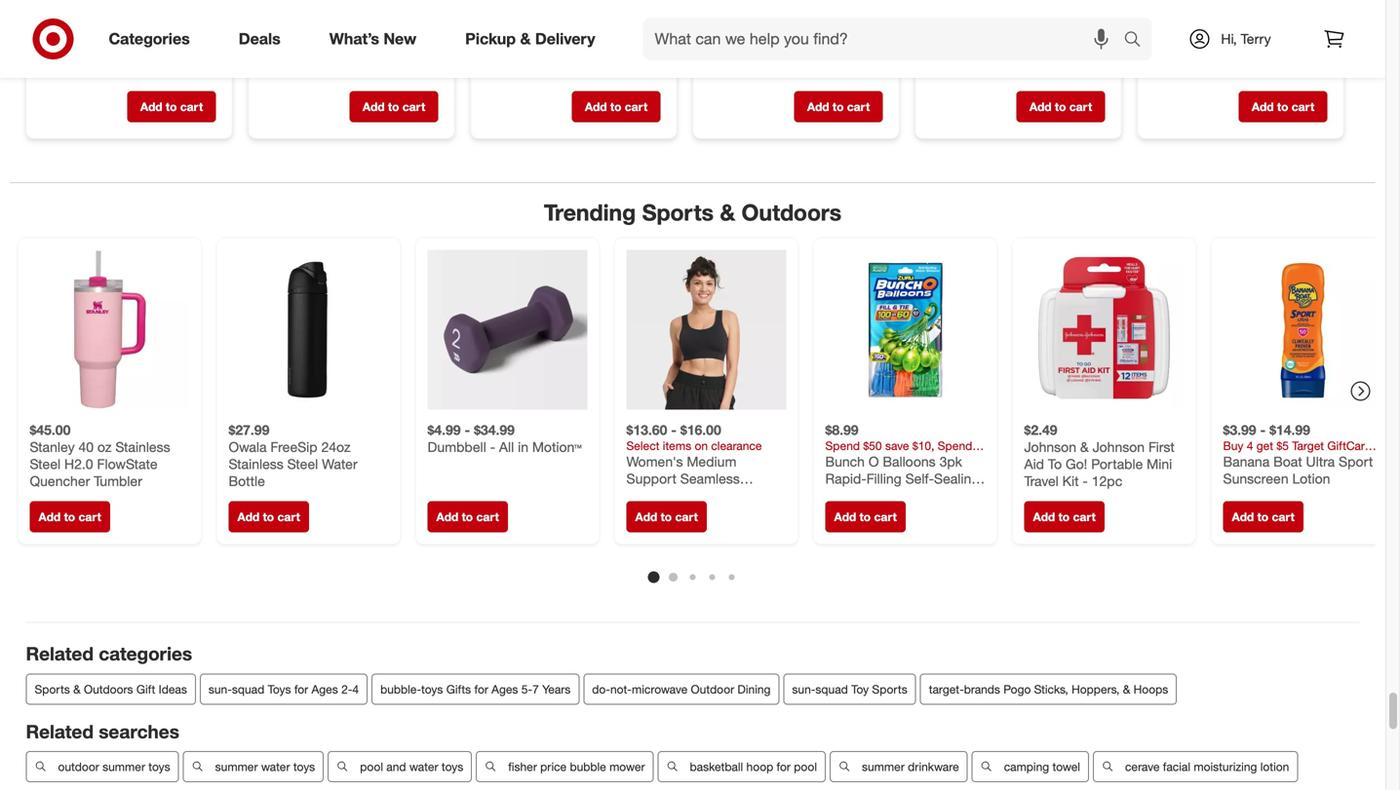 Task type: vqa. For each thing, say whether or not it's contained in the screenshot.
Sticks,
yes



Task type: describe. For each thing, give the bounding box(es) containing it.
trending
[[544, 199, 636, 226]]

cart for add to cart button under terry
[[1292, 100, 1315, 114]]

to for add to cart button underneath bottle on the bottom of the page
[[263, 510, 274, 525]]

camping
[[1004, 760, 1050, 775]]

add to cart for add to cart button below sunscreen
[[1232, 510, 1295, 525]]

basketball hoop for pool link
[[658, 752, 826, 783]]

sports & outdoors gift ideas
[[35, 683, 187, 697]]

delivery
[[535, 29, 595, 48]]

banana
[[1223, 454, 1270, 471]]

brands
[[964, 683, 1001, 697]]

add to cart button down sale
[[1017, 92, 1105, 123]]

quencher
[[30, 473, 90, 490]]

to
[[1048, 456, 1062, 473]]

hoops
[[1134, 683, 1169, 697]]

ages for 5-
[[492, 683, 518, 697]]

search
[[1115, 31, 1162, 50]]

outdoor
[[58, 760, 99, 775]]

2-
[[341, 683, 352, 697]]

bubble
[[570, 760, 606, 775]]

summer drinkware
[[862, 760, 959, 775]]

h2.0
[[64, 456, 93, 473]]

sun-squad toy sports link
[[784, 674, 916, 705]]

on for $59.99
[[782, 61, 795, 76]]

stainless for bottle
[[229, 456, 284, 473]]

water inside pool and water toys link
[[409, 760, 438, 775]]

sports inside sun-squad toy sports link
[[872, 683, 908, 697]]

cart for add to cart button below kit
[[1073, 510, 1096, 525]]

$34.99
[[474, 422, 515, 439]]

to for add to cart button under terry
[[1278, 100, 1289, 114]]

years
[[542, 683, 571, 697]]

sun- for sun-squad toy sports
[[792, 683, 816, 697]]

$29.99
[[713, 38, 769, 61]]

outdoor summer toys
[[58, 760, 170, 775]]

add for add to cart button underneath new on the left top of page
[[363, 100, 385, 114]]

for for gifts
[[474, 683, 488, 697]]

$16.00
[[681, 422, 721, 439]]

sun-squad toys for ages 2-4
[[209, 683, 359, 697]]

water inside $27.99 owala freesip 24oz stainless steel water bottle
[[322, 456, 358, 473]]

bubble-toys gifts for ages 5-7 years
[[380, 683, 571, 697]]

cart for add to cart button underneath "sale"
[[847, 100, 870, 114]]

sealing
[[934, 471, 979, 488]]

new
[[384, 29, 417, 48]]

$14.99 for $11.99 reg $14.99 sale
[[956, 61, 991, 75]]

2 horizontal spatial for
[[777, 760, 791, 775]]

add for add to cart button below dumbbell
[[436, 510, 459, 525]]

to for add to cart button below dumbbell
[[462, 510, 473, 525]]

bottle
[[229, 473, 265, 490]]

$11.99 for add to cart button below delivery on the top left of the page
[[491, 38, 546, 60]]

cart for add to cart button below dumbbell
[[476, 510, 499, 525]]

add to cart button down kit
[[1025, 502, 1105, 533]]

What can we help you find? suggestions appear below search field
[[643, 18, 1129, 60]]

$3.99
[[1223, 422, 1257, 439]]

toys right and
[[442, 760, 463, 775]]

cart for add to cart button below delivery on the top left of the page
[[625, 100, 648, 114]]

1 horizontal spatial sports
[[642, 199, 714, 226]]

lotion
[[1293, 471, 1331, 488]]

sun-squad toy sports
[[792, 683, 908, 697]]

hi, terry
[[1221, 30, 1271, 47]]

what's new link
[[313, 18, 441, 60]]

add to cart button down the quencher
[[30, 502, 110, 533]]

to for add to cart button below filling
[[860, 510, 871, 525]]

summer for summer water toys
[[215, 760, 258, 775]]

summer water toys link
[[183, 752, 324, 783]]

water inside 'bunch o balloons 3pk rapid-filling self-sealing water balloons by zuru'
[[826, 488, 861, 505]]

add to cart button down filling
[[826, 502, 906, 533]]

$27.99
[[229, 422, 270, 439]]

toys
[[268, 683, 291, 697]]

add to cart for add to cart button under $13.60 - $16.00 select items on clearance
[[635, 510, 698, 525]]

toys down searches
[[149, 760, 170, 775]]

rapid-
[[826, 471, 867, 488]]

dumbbell
[[428, 439, 486, 456]]

what's
[[329, 29, 379, 48]]

related searches
[[26, 721, 179, 744]]

$4.99 - $34.99 dumbbell - all in motion™
[[428, 422, 582, 456]]

- for $14.99
[[1261, 422, 1266, 439]]

$11.99 for add to cart button underneath new on the left top of page
[[269, 38, 324, 60]]

do-not-microwave outdoor dining link
[[583, 674, 780, 705]]

related for related searches
[[26, 721, 94, 744]]

deals
[[239, 29, 281, 48]]

hoop
[[747, 760, 774, 775]]

gifts
[[446, 683, 471, 697]]

to for add to cart button underneath the quencher
[[64, 510, 75, 525]]

bubble-
[[380, 683, 421, 697]]

to for add to cart button below sunscreen
[[1258, 510, 1269, 525]]

& inside pickup & delivery 'link'
[[520, 29, 531, 48]]

& inside $2.49 johnson & johnson first aid to go! portable mini travel kit - 12pc
[[1080, 439, 1089, 456]]

- left all
[[490, 439, 495, 456]]

- for $59.99
[[774, 38, 782, 61]]

$11.99 reg $14.99 sale
[[936, 38, 1017, 75]]

clearance
[[711, 439, 762, 454]]

pickup & delivery
[[465, 29, 595, 48]]

- inside $2.49 johnson & johnson first aid to go! portable mini travel kit - 12pc
[[1083, 473, 1088, 490]]

sticks,
[[1034, 683, 1069, 697]]

bubble-toys gifts for ages 5-7 years link
[[372, 674, 580, 705]]

to for add to cart button under categories link
[[166, 100, 177, 114]]

sale
[[994, 61, 1017, 75]]

summer drinkware link
[[830, 752, 968, 783]]

hi,
[[1221, 30, 1237, 47]]

pogo
[[1004, 683, 1031, 697]]

add to cart for add to cart button below filling
[[834, 510, 897, 525]]

pool and water toys
[[360, 760, 463, 775]]

all
[[499, 439, 514, 456]]

not-
[[610, 683, 632, 697]]

mower
[[610, 760, 645, 775]]

basketball hoop for pool
[[690, 760, 817, 775]]

travel
[[1025, 473, 1059, 490]]

to for add to cart button below kit
[[1059, 510, 1070, 525]]

portable
[[1092, 456, 1143, 473]]

sun-squad toys for ages 2-4 link
[[200, 674, 368, 705]]

to for add to cart button under $13.60 - $16.00 select items on clearance
[[661, 510, 672, 525]]

go!
[[1066, 456, 1088, 473]]

categories
[[99, 643, 192, 666]]

add to cart for add to cart button underneath bottle on the bottom of the page
[[237, 510, 300, 525]]

0 horizontal spatial outdoors
[[84, 683, 133, 697]]

motion™
[[532, 439, 582, 456]]

$11.99 inside $11.99 reg $14.99 sale
[[936, 38, 991, 60]]

2 johnson from the left
[[1093, 439, 1145, 456]]

add for add to cart button underneath "sale"
[[807, 100, 830, 114]]

lotion
[[1261, 760, 1290, 775]]

target-brands pogo sticks, hoppers, & hoops link
[[920, 674, 1177, 705]]

cart for add to cart button underneath bottle on the bottom of the page
[[277, 510, 300, 525]]

add to cart button down delivery on the top left of the page
[[572, 92, 661, 123]]

toys down sun-squad toys for ages 2-4 link
[[293, 760, 315, 775]]

0 vertical spatial balloons
[[883, 454, 936, 471]]

pool and water toys link
[[328, 752, 472, 783]]

boat
[[1274, 454, 1303, 471]]

- for $34.99
[[465, 422, 470, 439]]

toy
[[852, 683, 869, 697]]

owala
[[229, 439, 267, 456]]

basketball
[[690, 760, 743, 775]]

for for toys
[[294, 683, 308, 697]]

mini
[[1147, 456, 1173, 473]]

related for related categories
[[26, 643, 94, 666]]

sale
[[798, 61, 819, 76]]

moisturizing
[[1194, 760, 1258, 775]]

add to cart for add to cart button below delivery on the top left of the page
[[585, 100, 648, 114]]

$4.99
[[428, 422, 461, 439]]

0 vertical spatial outdoors
[[742, 199, 842, 226]]



Task type: locate. For each thing, give the bounding box(es) containing it.
for
[[294, 683, 308, 697], [474, 683, 488, 697], [777, 760, 791, 775]]

pool left and
[[360, 760, 383, 775]]

summer down sun-squad toys for ages 2-4
[[215, 760, 258, 775]]

add for add to cart button underneath sale
[[1030, 100, 1052, 114]]

cart for add to cart button underneath sale
[[1070, 100, 1092, 114]]

add for add to cart button below kit
[[1033, 510, 1055, 525]]

$14.99 inside $11.99 reg $14.99 sale
[[956, 61, 991, 75]]

1 vertical spatial select
[[627, 439, 660, 454]]

0 horizontal spatial summer
[[103, 760, 145, 775]]

1 vertical spatial water
[[826, 488, 861, 505]]

1 vertical spatial balloons
[[865, 488, 918, 505]]

reg for $11.99 reg $14.99
[[46, 61, 63, 76]]

ideas
[[159, 683, 187, 697]]

toys
[[421, 683, 443, 697], [149, 760, 170, 775], [293, 760, 315, 775], [442, 760, 463, 775]]

select for $13.60 - $16.00
[[627, 439, 660, 454]]

items inside $13.60 - $16.00 select items on clearance
[[663, 439, 692, 454]]

search button
[[1115, 18, 1162, 64]]

sun- right ideas
[[209, 683, 232, 697]]

1 horizontal spatial squad
[[816, 683, 848, 697]]

fisher
[[508, 760, 537, 775]]

sun- right dining
[[792, 683, 816, 697]]

0 horizontal spatial on
[[695, 439, 708, 454]]

$45.00 stanley 40 oz stainless steel h2.0 flowstate quencher tumbler
[[30, 422, 170, 490]]

related up sports & outdoors gift ideas
[[26, 643, 94, 666]]

1 horizontal spatial on
[[782, 61, 795, 76]]

sports right trending
[[642, 199, 714, 226]]

for right toys
[[294, 683, 308, 697]]

add for add to cart button under categories link
[[140, 100, 162, 114]]

$59.99
[[787, 38, 842, 61]]

gift
[[136, 683, 155, 697]]

1 ages from the left
[[312, 683, 338, 697]]

add for add to cart button underneath bottle on the bottom of the page
[[237, 510, 260, 525]]

1 squad from the left
[[232, 683, 265, 697]]

0 horizontal spatial items
[[663, 439, 692, 454]]

on for $16.00
[[695, 439, 708, 454]]

stainless inside $45.00 stanley 40 oz stainless steel h2.0 flowstate quencher tumbler
[[115, 439, 170, 456]]

add to cart for add to cart button underneath "sale"
[[807, 100, 870, 114]]

select inside $13.60 - $16.00 select items on clearance
[[627, 439, 660, 454]]

1 horizontal spatial select
[[713, 61, 747, 76]]

stanley 40 oz stainless steel h2.0 flowstate quencher tumbler image
[[30, 250, 190, 410], [30, 250, 190, 410]]

sport
[[1339, 454, 1374, 471]]

1 steel from the left
[[30, 456, 61, 473]]

categories
[[109, 29, 190, 48]]

40
[[78, 439, 94, 456]]

stainless down $27.99
[[229, 456, 284, 473]]

steel for h2.0
[[30, 456, 61, 473]]

stainless inside $27.99 owala freesip 24oz stainless steel water bottle
[[229, 456, 284, 473]]

0 horizontal spatial squad
[[232, 683, 265, 697]]

johnson up travel
[[1025, 439, 1077, 456]]

sports up related searches
[[35, 683, 70, 697]]

12pc
[[1092, 473, 1123, 490]]

$14.99 up boat
[[1270, 422, 1311, 439]]

reg for $11.99 reg $14.99 sale
[[936, 61, 953, 75]]

items down $29.99
[[750, 61, 778, 76]]

add for add to cart button below sunscreen
[[1232, 510, 1254, 525]]

add to cart for add to cart button below dumbbell
[[436, 510, 499, 525]]

0 horizontal spatial water
[[261, 760, 290, 775]]

reg inside $11.99 reg $14.99
[[46, 61, 63, 76]]

0 vertical spatial water
[[322, 456, 358, 473]]

2 squad from the left
[[816, 683, 848, 697]]

add to cart for add to cart button under categories link
[[140, 100, 203, 114]]

$14.99 inside $11.99 reg $14.99
[[67, 61, 102, 76]]

2 reg from the left
[[46, 61, 63, 76]]

add to cart for add to cart button underneath sale
[[1030, 100, 1092, 114]]

for right hoop
[[777, 760, 791, 775]]

0 vertical spatial select
[[713, 61, 747, 76]]

ages for 2-
[[312, 683, 338, 697]]

add for add to cart button under $13.60 - $16.00 select items on clearance
[[635, 510, 658, 525]]

first
[[1149, 439, 1175, 456]]

johnson up 12pc
[[1093, 439, 1145, 456]]

cerave
[[1125, 760, 1160, 775]]

on inside $13.60 - $16.00 select items on clearance
[[695, 439, 708, 454]]

$8.99
[[826, 422, 859, 439]]

add to cart for add to cart button underneath new on the left top of page
[[363, 100, 425, 114]]

1 horizontal spatial water
[[826, 488, 861, 505]]

cart for add to cart button underneath new on the left top of page
[[403, 100, 425, 114]]

add to cart button down "sale"
[[794, 92, 883, 123]]

stainless
[[115, 439, 170, 456], [229, 456, 284, 473]]

to for add to cart button underneath "sale"
[[833, 100, 844, 114]]

squad for toys
[[232, 683, 265, 697]]

terry
[[1241, 30, 1271, 47]]

7
[[533, 683, 539, 697]]

pickup
[[465, 29, 516, 48]]

2 horizontal spatial $14.99
[[1270, 422, 1311, 439]]

3 summer from the left
[[862, 760, 905, 775]]

sports
[[642, 199, 714, 226], [35, 683, 70, 697], [872, 683, 908, 697]]

kit
[[1063, 473, 1079, 490]]

1 horizontal spatial johnson
[[1093, 439, 1145, 456]]

related
[[26, 643, 94, 666], [26, 721, 94, 744]]

dining
[[738, 683, 771, 697]]

items for $13.60
[[663, 439, 692, 454]]

$14.99 for $3.99 - $14.99
[[1270, 422, 1311, 439]]

1 horizontal spatial items
[[750, 61, 778, 76]]

$11.99
[[269, 38, 324, 60], [491, 38, 546, 60], [936, 38, 991, 60], [46, 38, 102, 61], [1158, 38, 1214, 61]]

add to cart button
[[127, 92, 216, 123], [350, 92, 438, 123], [572, 92, 661, 123], [794, 92, 883, 123], [1017, 92, 1105, 123], [1239, 92, 1328, 123], [30, 502, 110, 533], [229, 502, 309, 533], [428, 502, 508, 533], [627, 502, 707, 533], [826, 502, 906, 533], [1025, 502, 1105, 533], [1223, 502, 1304, 533]]

cart for add to cart button under categories link
[[180, 100, 203, 114]]

0 horizontal spatial for
[[294, 683, 308, 697]]

4
[[352, 683, 359, 697]]

sports right toy
[[872, 683, 908, 697]]

2 sun- from the left
[[792, 683, 816, 697]]

cart for add to cart button below filling
[[874, 510, 897, 525]]

pickup & delivery link
[[449, 18, 620, 60]]

1 related from the top
[[26, 643, 94, 666]]

dumbbell - all in motion™ image
[[428, 250, 588, 410], [428, 250, 588, 410]]

water right freesip
[[322, 456, 358, 473]]

add to cart button down bottle on the bottom of the page
[[229, 502, 309, 533]]

johnson
[[1025, 439, 1077, 456], [1093, 439, 1145, 456]]

2 steel from the left
[[287, 456, 318, 473]]

o
[[869, 454, 879, 471]]

0 vertical spatial related
[[26, 643, 94, 666]]

0 horizontal spatial stainless
[[115, 439, 170, 456]]

facial
[[1163, 760, 1191, 775]]

sports inside sports & outdoors gift ideas link
[[35, 683, 70, 697]]

1 sun- from the left
[[209, 683, 232, 697]]

1 vertical spatial items
[[663, 439, 692, 454]]

select for $29.99 - $59.99
[[713, 61, 747, 76]]

$14.99 for $11.99 reg $14.99
[[67, 61, 102, 76]]

steel for water
[[287, 456, 318, 473]]

outdoor summer toys link
[[26, 752, 179, 783]]

0 horizontal spatial sports
[[35, 683, 70, 697]]

add to cart button down dumbbell
[[428, 502, 508, 533]]

banana boat ultra sport sunscreen lotion
[[1223, 454, 1374, 488]]

summer down searches
[[103, 760, 145, 775]]

0 horizontal spatial johnson
[[1025, 439, 1077, 456]]

0 vertical spatial items
[[750, 61, 778, 76]]

by
[[922, 488, 936, 505]]

on left clearance on the bottom right of the page
[[695, 439, 708, 454]]

steel left 24oz
[[287, 456, 318, 473]]

1 vertical spatial outdoors
[[84, 683, 133, 697]]

toys left gifts
[[421, 683, 443, 697]]

0 horizontal spatial sun-
[[209, 683, 232, 697]]

2 ages from the left
[[492, 683, 518, 697]]

categories link
[[92, 18, 214, 60]]

0 horizontal spatial water
[[322, 456, 358, 473]]

water right and
[[409, 760, 438, 775]]

squad left toy
[[816, 683, 848, 697]]

2 horizontal spatial sports
[[872, 683, 908, 697]]

1 horizontal spatial reg
[[936, 61, 953, 75]]

hoppers,
[[1072, 683, 1120, 697]]

1 horizontal spatial pool
[[794, 760, 817, 775]]

summer left drinkware
[[862, 760, 905, 775]]

$11.99 for add to cart button under terry
[[1158, 38, 1214, 61]]

add for add to cart button underneath the quencher
[[39, 510, 61, 525]]

& inside target-brands pogo sticks, hoppers, & hoops link
[[1123, 683, 1131, 697]]

1 horizontal spatial steel
[[287, 456, 318, 473]]

- right kit
[[1083, 473, 1088, 490]]

water
[[322, 456, 358, 473], [826, 488, 861, 505]]

add for add to cart button below filling
[[834, 510, 857, 525]]

- left $59.99
[[774, 38, 782, 61]]

summer
[[103, 760, 145, 775], [215, 760, 258, 775], [862, 760, 905, 775]]

select left $16.00
[[627, 439, 660, 454]]

0 horizontal spatial steel
[[30, 456, 61, 473]]

add to cart
[[140, 100, 203, 114], [363, 100, 425, 114], [585, 100, 648, 114], [807, 100, 870, 114], [1030, 100, 1092, 114], [1252, 100, 1315, 114], [39, 510, 101, 525], [237, 510, 300, 525], [436, 510, 499, 525], [635, 510, 698, 525], [834, 510, 897, 525], [1033, 510, 1096, 525], [1232, 510, 1295, 525]]

cart for add to cart button below sunscreen
[[1272, 510, 1295, 525]]

1 vertical spatial related
[[26, 721, 94, 744]]

sun- for sun-squad toys for ages 2-4
[[209, 683, 232, 697]]

stanley
[[30, 439, 75, 456]]

2 related from the top
[[26, 721, 94, 744]]

bunch
[[826, 454, 865, 471]]

trending sports & outdoors
[[544, 199, 842, 226]]

add to cart for add to cart button below kit
[[1033, 510, 1096, 525]]

balloons
[[883, 454, 936, 471], [865, 488, 918, 505]]

towel
[[1053, 760, 1081, 775]]

to for add to cart button underneath new on the left top of page
[[388, 100, 399, 114]]

add for add to cart button under terry
[[1252, 100, 1274, 114]]

items for $29.99
[[750, 61, 778, 76]]

summer for summer drinkware
[[862, 760, 905, 775]]

owala freesip 24oz stainless steel water bottle image
[[229, 250, 389, 410], [229, 250, 389, 410]]

drinkware
[[908, 760, 959, 775]]

water down bunch
[[826, 488, 861, 505]]

searches
[[99, 721, 179, 744]]

add to cart for add to cart button underneath the quencher
[[39, 510, 101, 525]]

2 pool from the left
[[794, 760, 817, 775]]

& inside sports & outdoors gift ideas link
[[73, 683, 81, 697]]

stainless for flowstate
[[115, 439, 170, 456]]

steel inside $27.99 owala freesip 24oz stainless steel water bottle
[[287, 456, 318, 473]]

cart for add to cart button underneath the quencher
[[78, 510, 101, 525]]

1 horizontal spatial $14.99
[[956, 61, 991, 75]]

$14.99 left sale
[[956, 61, 991, 75]]

to for add to cart button underneath sale
[[1055, 100, 1066, 114]]

0 horizontal spatial select
[[627, 439, 660, 454]]

do-
[[592, 683, 610, 697]]

add to cart button down sunscreen
[[1223, 502, 1304, 533]]

camping towel link
[[972, 752, 1089, 783]]

1 horizontal spatial ages
[[492, 683, 518, 697]]

1 horizontal spatial stainless
[[229, 456, 284, 473]]

add
[[140, 100, 162, 114], [363, 100, 385, 114], [585, 100, 607, 114], [807, 100, 830, 114], [1030, 100, 1052, 114], [1252, 100, 1274, 114], [39, 510, 61, 525], [237, 510, 260, 525], [436, 510, 459, 525], [635, 510, 658, 525], [834, 510, 857, 525], [1033, 510, 1055, 525], [1232, 510, 1254, 525]]

flowstate
[[97, 456, 158, 473]]

water
[[261, 760, 290, 775], [409, 760, 438, 775]]

1 horizontal spatial sun-
[[792, 683, 816, 697]]

target-brands pogo sticks, hoppers, & hoops
[[929, 683, 1169, 697]]

outdoors
[[742, 199, 842, 226], [84, 683, 133, 697]]

0 vertical spatial on
[[782, 61, 795, 76]]

24oz
[[321, 439, 351, 456]]

ages left 2-
[[312, 683, 338, 697]]

self-
[[906, 471, 934, 488]]

$3.99 - $14.99
[[1223, 422, 1311, 439]]

reg inside $11.99 reg $14.99 sale
[[936, 61, 953, 75]]

1 horizontal spatial outdoors
[[742, 199, 842, 226]]

for right gifts
[[474, 683, 488, 697]]

$14.99 down categories link
[[67, 61, 102, 76]]

- inside the $29.99 - $59.99 select items on sale
[[774, 38, 782, 61]]

select down $29.99
[[713, 61, 747, 76]]

add to cart button down $13.60 - $16.00 select items on clearance
[[627, 502, 707, 533]]

2 summer from the left
[[215, 760, 258, 775]]

items inside the $29.99 - $59.99 select items on sale
[[750, 61, 778, 76]]

3pk
[[940, 454, 962, 471]]

- inside $13.60 - $16.00 select items on clearance
[[671, 422, 677, 439]]

2 water from the left
[[409, 760, 438, 775]]

banana boat ultra sport sunscreen lotion image
[[1223, 250, 1383, 410], [1223, 250, 1383, 410]]

add to cart button down terry
[[1239, 92, 1328, 123]]

1 horizontal spatial water
[[409, 760, 438, 775]]

to
[[166, 100, 177, 114], [388, 100, 399, 114], [610, 100, 622, 114], [833, 100, 844, 114], [1055, 100, 1066, 114], [1278, 100, 1289, 114], [64, 510, 75, 525], [263, 510, 274, 525], [462, 510, 473, 525], [661, 510, 672, 525], [860, 510, 871, 525], [1059, 510, 1070, 525], [1258, 510, 1269, 525]]

aid
[[1025, 456, 1044, 473]]

squad
[[232, 683, 265, 697], [816, 683, 848, 697]]

2 horizontal spatial summer
[[862, 760, 905, 775]]

sun-
[[209, 683, 232, 697], [792, 683, 816, 697]]

steel inside $45.00 stanley 40 oz stainless steel h2.0 flowstate quencher tumbler
[[30, 456, 61, 473]]

camping towel
[[1004, 760, 1081, 775]]

add to cart for add to cart button under terry
[[1252, 100, 1315, 114]]

1 horizontal spatial summer
[[215, 760, 258, 775]]

0 horizontal spatial reg
[[46, 61, 63, 76]]

cart for add to cart button under $13.60 - $16.00 select items on clearance
[[675, 510, 698, 525]]

bunch o balloons 3pk rapid-filling self-sealing water balloons by zuru image
[[826, 250, 986, 410], [826, 250, 986, 410]]

- right $4.99
[[465, 422, 470, 439]]

$2.49 johnson & johnson first aid to go! portable mini travel kit - 12pc
[[1025, 422, 1175, 490]]

select inside the $29.99 - $59.99 select items on sale
[[713, 61, 747, 76]]

on left "sale"
[[782, 61, 795, 76]]

on inside the $29.99 - $59.99 select items on sale
[[782, 61, 795, 76]]

sunscreen
[[1223, 471, 1289, 488]]

women's medium support seamless racerback midline sports bra - all in motion™ image
[[627, 250, 787, 410], [627, 250, 787, 410]]

squad left toys
[[232, 683, 265, 697]]

related up outdoor at left bottom
[[26, 721, 94, 744]]

1 vertical spatial on
[[695, 439, 708, 454]]

- right $3.99
[[1261, 422, 1266, 439]]

do-not-microwave outdoor dining
[[592, 683, 771, 697]]

add for add to cart button below delivery on the top left of the page
[[585, 100, 607, 114]]

in
[[518, 439, 529, 456]]

steel left h2.0
[[30, 456, 61, 473]]

items left clearance on the bottom right of the page
[[663, 439, 692, 454]]

1 johnson from the left
[[1025, 439, 1077, 456]]

1 horizontal spatial for
[[474, 683, 488, 697]]

$13.60 - $16.00 select items on clearance
[[627, 422, 762, 454]]

0 horizontal spatial $14.99
[[67, 61, 102, 76]]

balloons right o
[[883, 454, 936, 471]]

fisher price bubble mower link
[[476, 752, 654, 783]]

pool right hoop
[[794, 760, 817, 775]]

- for $16.00
[[671, 422, 677, 439]]

water inside summer water toys link
[[261, 760, 290, 775]]

&
[[520, 29, 531, 48], [720, 199, 735, 226], [1080, 439, 1089, 456], [73, 683, 81, 697], [1123, 683, 1131, 697]]

squad for toy
[[816, 683, 848, 697]]

add to cart button down new on the left top of page
[[350, 92, 438, 123]]

balloons left by
[[865, 488, 918, 505]]

1 pool from the left
[[360, 760, 383, 775]]

stainless right the oz
[[115, 439, 170, 456]]

0 horizontal spatial ages
[[312, 683, 338, 697]]

- left $16.00
[[671, 422, 677, 439]]

add to cart button down categories link
[[127, 92, 216, 123]]

to for add to cart button below delivery on the top left of the page
[[610, 100, 622, 114]]

0 horizontal spatial pool
[[360, 760, 383, 775]]

water down toys
[[261, 760, 290, 775]]

$45.00
[[30, 422, 71, 439]]

ages left 5-
[[492, 683, 518, 697]]

1 reg from the left
[[936, 61, 953, 75]]

1 water from the left
[[261, 760, 290, 775]]

johnson & johnson first aid to go! portable mini travel kit - 12pc image
[[1025, 250, 1184, 410], [1025, 250, 1184, 410]]

1 summer from the left
[[103, 760, 145, 775]]



